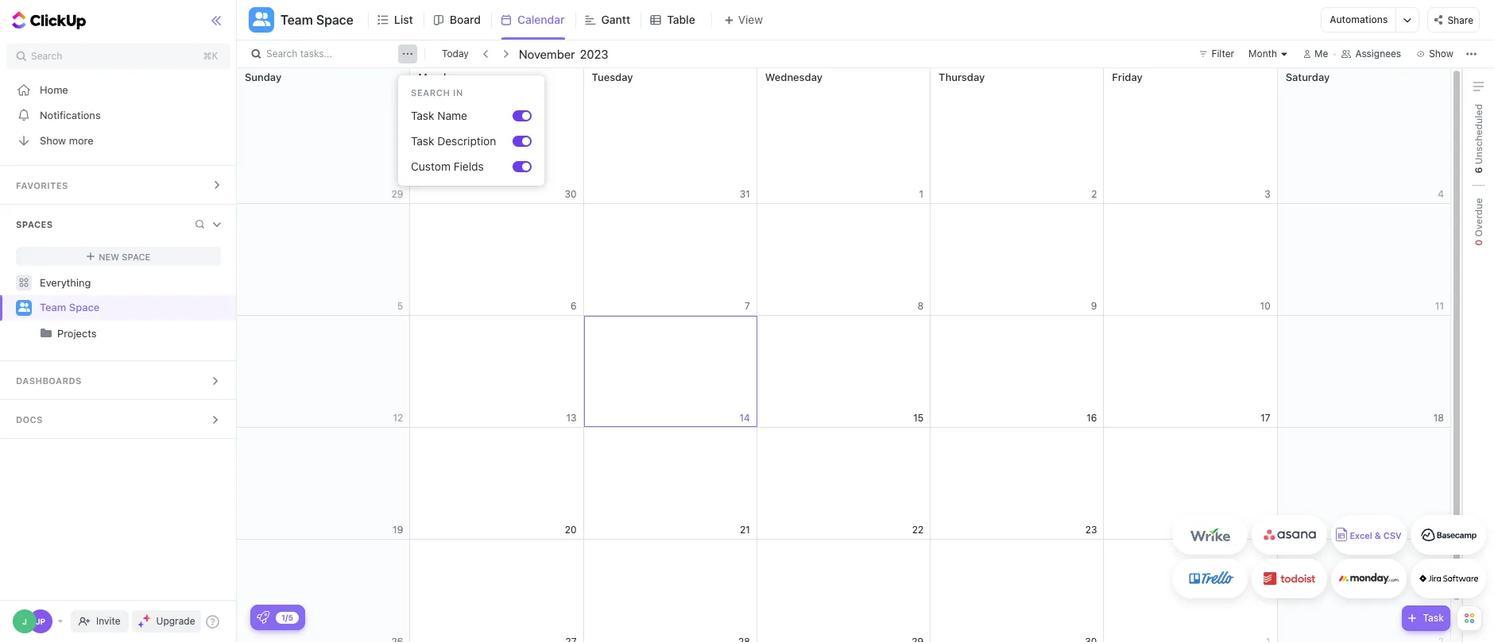 Task type: describe. For each thing, give the bounding box(es) containing it.
custom
[[411, 160, 451, 173]]

gantt link
[[601, 0, 637, 40]]

upgrade
[[156, 616, 195, 628]]

0
[[1472, 240, 1484, 246]]

team for team space 'link'
[[40, 301, 66, 314]]

dashboards
[[16, 376, 82, 386]]

assignees button
[[1335, 45, 1408, 64]]

in
[[453, 87, 463, 98]]

table
[[667, 13, 695, 26]]

team space for team space 'link'
[[40, 301, 100, 314]]

invite
[[96, 616, 120, 628]]

team space for the team space button
[[281, 13, 354, 27]]

21
[[740, 524, 750, 536]]

2 projects link from the left
[[57, 321, 223, 347]]

22
[[912, 524, 924, 536]]

new space
[[99, 252, 150, 262]]

search tasks...
[[266, 48, 332, 60]]

description
[[437, 134, 496, 148]]

notifications
[[40, 108, 101, 121]]

board link
[[450, 0, 487, 40]]

csv
[[1384, 531, 1402, 542]]

24
[[1259, 524, 1271, 536]]

sidebar navigation
[[0, 0, 237, 643]]

more
[[69, 134, 93, 147]]

task name
[[411, 109, 467, 122]]

space for team space 'link'
[[69, 301, 100, 314]]

1 row from the top
[[237, 68, 1451, 204]]

task for task description
[[411, 134, 434, 148]]

today button
[[439, 46, 472, 62]]

wednesday
[[765, 71, 823, 83]]

list
[[394, 13, 413, 26]]

automations button
[[1322, 8, 1396, 32]]

projects
[[57, 327, 97, 340]]

row containing 19
[[237, 428, 1451, 540]]

everything link
[[0, 270, 237, 296]]

excel & csv
[[1350, 531, 1402, 542]]

board
[[450, 13, 481, 26]]

calendar
[[517, 13, 565, 26]]

tuesday
[[592, 71, 633, 83]]

20
[[565, 524, 577, 536]]

25
[[1432, 524, 1444, 536]]

17
[[1261, 412, 1271, 424]]

me button
[[1297, 45, 1335, 64]]

unscheduled
[[1472, 104, 1484, 167]]

14
[[740, 412, 750, 424]]

row containing 14
[[237, 316, 1451, 428]]

thursday
[[939, 71, 985, 83]]

share
[[1448, 14, 1474, 26]]

user group image
[[18, 303, 30, 313]]

onboarding checklist button image
[[257, 612, 269, 625]]

overdue
[[1472, 198, 1484, 240]]

search for search
[[31, 50, 62, 62]]

home link
[[0, 77, 237, 103]]



Task type: vqa. For each thing, say whether or not it's contained in the screenshot.
"archived"
no



Task type: locate. For each thing, give the bounding box(es) containing it.
team space
[[281, 13, 354, 27], [40, 301, 100, 314]]

task description
[[411, 134, 496, 148]]

team up "search tasks..."
[[281, 13, 313, 27]]

excel & csv link
[[1331, 516, 1407, 556]]

list link
[[394, 0, 419, 40]]

calendar link
[[517, 0, 571, 40]]

team inside 'link'
[[40, 301, 66, 314]]

16
[[1087, 412, 1097, 424]]

saturday
[[1286, 71, 1330, 83]]

0 horizontal spatial search
[[31, 50, 62, 62]]

share button
[[1428, 7, 1480, 33]]

2 vertical spatial task
[[1423, 613, 1444, 625]]

0 vertical spatial team space
[[281, 13, 354, 27]]

home
[[40, 83, 68, 96]]

⌘k
[[203, 50, 218, 62]]

search for search tasks...
[[266, 48, 297, 60]]

show more
[[40, 134, 93, 147]]

grid
[[236, 68, 1451, 643]]

onboarding checklist button element
[[257, 612, 269, 625]]

search down monday
[[411, 87, 450, 98]]

automations
[[1330, 14, 1388, 25]]

task
[[411, 109, 434, 122], [411, 134, 434, 148], [1423, 613, 1444, 625]]

grid containing sunday
[[236, 68, 1451, 643]]

task name button
[[405, 103, 513, 129]]

projects link
[[2, 321, 223, 347], [57, 321, 223, 347]]

3 row from the top
[[237, 316, 1451, 428]]

team inside button
[[281, 13, 313, 27]]

1 vertical spatial space
[[122, 252, 150, 262]]

row
[[237, 68, 1451, 204], [237, 204, 1451, 316], [237, 316, 1451, 428], [237, 428, 1451, 540], [237, 540, 1451, 643]]

everything
[[40, 276, 91, 289]]

1 horizontal spatial space
[[122, 252, 150, 262]]

tasks...
[[300, 48, 332, 60]]

assignees
[[1355, 48, 1401, 60]]

team space link
[[40, 296, 223, 321]]

space for the team space button
[[316, 13, 354, 27]]

team space up tasks...
[[281, 13, 354, 27]]

space up search tasks... text box
[[316, 13, 354, 27]]

1 vertical spatial team
[[40, 301, 66, 314]]

search inside sidebar 'navigation'
[[31, 50, 62, 62]]

space
[[316, 13, 354, 27], [122, 252, 150, 262], [69, 301, 100, 314]]

table link
[[667, 0, 702, 40]]

custom fields
[[411, 160, 484, 173]]

search up 'home'
[[31, 50, 62, 62]]

favorites
[[16, 180, 68, 191]]

custom fields button
[[405, 154, 513, 180]]

6
[[1472, 167, 1484, 174]]

0 vertical spatial space
[[316, 13, 354, 27]]

Search tasks... text field
[[266, 43, 398, 65]]

team space inside 'link'
[[40, 301, 100, 314]]

name
[[437, 109, 467, 122]]

0 horizontal spatial space
[[69, 301, 100, 314]]

monday
[[418, 71, 457, 83]]

today
[[442, 48, 469, 60]]

space up projects
[[69, 301, 100, 314]]

excel
[[1350, 531, 1372, 542]]

space inside 'link'
[[69, 301, 100, 314]]

1 vertical spatial team space
[[40, 301, 100, 314]]

show
[[40, 134, 66, 147]]

4 row from the top
[[237, 428, 1451, 540]]

upgrade link
[[132, 611, 201, 633]]

space right new
[[122, 252, 150, 262]]

team space inside button
[[281, 13, 354, 27]]

search
[[266, 48, 297, 60], [31, 50, 62, 62], [411, 87, 450, 98]]

5 row from the top
[[237, 540, 1451, 643]]

team for the team space button
[[281, 13, 313, 27]]

task description button
[[405, 129, 513, 154]]

1 horizontal spatial team
[[281, 13, 313, 27]]

notifications link
[[0, 103, 237, 128]]

task for task name
[[411, 109, 434, 122]]

search in
[[411, 87, 463, 98]]

fields
[[454, 160, 484, 173]]

18
[[1434, 412, 1444, 424]]

me
[[1315, 48, 1328, 60]]

team space button
[[274, 2, 354, 37]]

friday
[[1112, 71, 1143, 83]]

19
[[393, 524, 403, 536]]

2 vertical spatial space
[[69, 301, 100, 314]]

search up sunday
[[266, 48, 297, 60]]

space inside button
[[316, 13, 354, 27]]

1 projects link from the left
[[2, 321, 223, 347]]

23
[[1085, 524, 1097, 536]]

2 horizontal spatial search
[[411, 87, 450, 98]]

15
[[913, 412, 924, 424]]

&
[[1375, 531, 1381, 542]]

sunday
[[245, 71, 282, 83]]

0 vertical spatial task
[[411, 109, 434, 122]]

team space down the everything
[[40, 301, 100, 314]]

0 horizontal spatial team
[[40, 301, 66, 314]]

0 vertical spatial team
[[281, 13, 313, 27]]

2 row from the top
[[237, 204, 1451, 316]]

new
[[99, 252, 119, 262]]

team down the everything
[[40, 301, 66, 314]]

favorites button
[[0, 166, 237, 204]]

gantt
[[601, 13, 630, 26]]

2 horizontal spatial space
[[316, 13, 354, 27]]

1 vertical spatial task
[[411, 134, 434, 148]]

0 horizontal spatial team space
[[40, 301, 100, 314]]

1/5
[[281, 613, 293, 623]]

team
[[281, 13, 313, 27], [40, 301, 66, 314]]

docs
[[16, 415, 43, 425]]

1 horizontal spatial search
[[266, 48, 297, 60]]

1 horizontal spatial team space
[[281, 13, 354, 27]]

search for search in
[[411, 87, 450, 98]]



